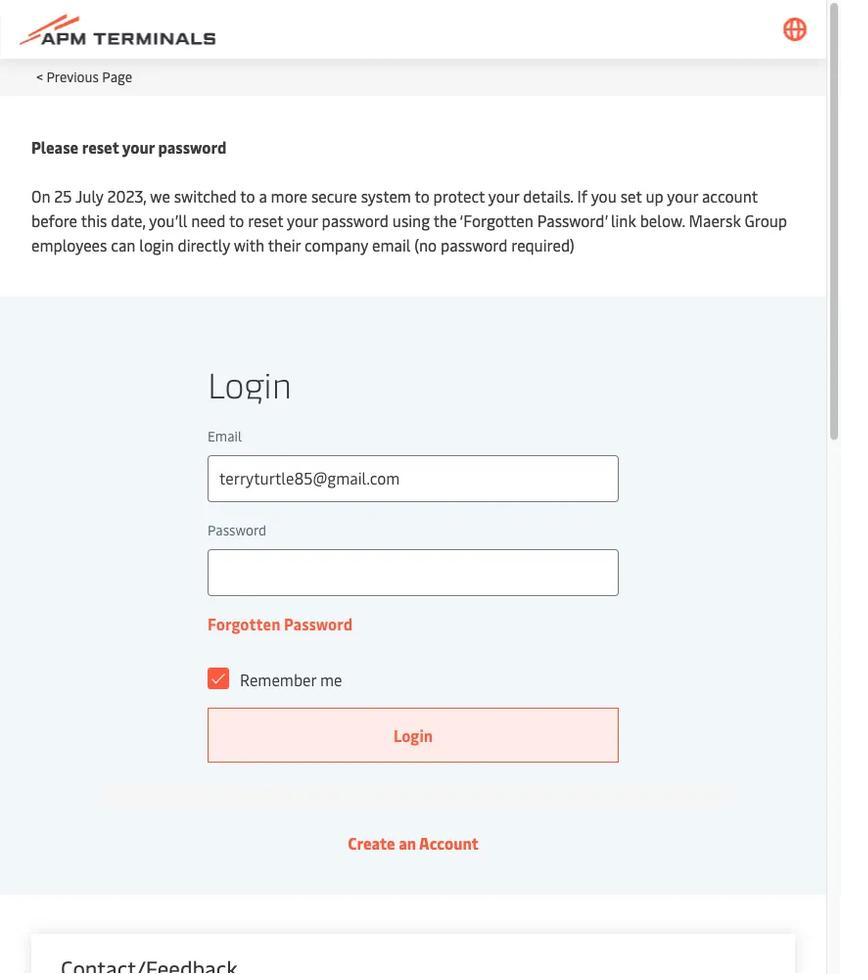 Task type: describe. For each thing, give the bounding box(es) containing it.
your right the up
[[667, 186, 698, 207]]

your up "'forgotten"
[[488, 186, 519, 207]]

need
[[191, 210, 226, 231]]

employees
[[31, 235, 107, 256]]

login
[[139, 235, 174, 256]]

create an account
[[348, 833, 479, 854]]

< previous page
[[36, 67, 132, 86]]

to left a
[[240, 186, 255, 207]]

directly
[[178, 235, 230, 256]]

this
[[81, 210, 107, 231]]

password'
[[537, 210, 607, 231]]

up
[[646, 186, 664, 207]]

the
[[434, 210, 457, 231]]

2023,
[[107, 186, 147, 207]]

'forgotten
[[460, 210, 534, 231]]

create an account link
[[348, 833, 479, 854]]

using
[[393, 210, 430, 231]]

group
[[745, 210, 787, 231]]

your down more
[[287, 210, 318, 231]]

please reset your password
[[31, 137, 227, 158]]

on 25 july 2023, we switched to a more secure system to protect your details. if you set up your account before this date, you'll need to reset your password using the 'forgotten password' link below. maersk group employees can login directly with their company email (no password required)
[[31, 186, 787, 256]]

your up 2023,
[[122, 137, 155, 158]]

we
[[150, 186, 170, 207]]

account
[[702, 186, 758, 207]]

25
[[54, 186, 72, 207]]

secure
[[311, 186, 357, 207]]

details.
[[523, 186, 573, 207]]

account
[[419, 833, 479, 854]]

on
[[31, 186, 50, 207]]

if
[[577, 186, 588, 207]]

set
[[621, 186, 642, 207]]

reset inside "on 25 july 2023, we switched to a more secure system to protect your details. if you set up your account before this date, you'll need to reset your password using the 'forgotten password' link below. maersk group employees can login directly with their company email (no password required)"
[[248, 210, 283, 231]]

<
[[36, 67, 43, 86]]

their
[[268, 235, 301, 256]]

1 vertical spatial password
[[322, 210, 389, 231]]

protect
[[433, 186, 485, 207]]

to up with
[[229, 210, 244, 231]]



Task type: locate. For each thing, give the bounding box(es) containing it.
2 vertical spatial password
[[441, 235, 508, 256]]

0 vertical spatial password
[[158, 137, 227, 158]]

with
[[234, 235, 265, 256]]

please
[[31, 137, 78, 158]]

reset
[[82, 137, 119, 158], [248, 210, 283, 231]]

(no
[[415, 235, 437, 256]]

previous
[[47, 67, 99, 86]]

create
[[348, 833, 395, 854]]

you'll
[[149, 210, 187, 231]]

password up switched
[[158, 137, 227, 158]]

you
[[591, 186, 617, 207]]

july
[[76, 186, 103, 207]]

1 horizontal spatial password
[[322, 210, 389, 231]]

0 vertical spatial reset
[[82, 137, 119, 158]]

to up 'using'
[[415, 186, 430, 207]]

can
[[111, 235, 136, 256]]

a
[[259, 186, 267, 207]]

reset down a
[[248, 210, 283, 231]]

0 horizontal spatial reset
[[82, 137, 119, 158]]

1 horizontal spatial reset
[[248, 210, 283, 231]]

company
[[305, 235, 368, 256]]

0 horizontal spatial password
[[158, 137, 227, 158]]

2 horizontal spatial password
[[441, 235, 508, 256]]

system
[[361, 186, 411, 207]]

previous page link
[[47, 67, 132, 86]]

your
[[122, 137, 155, 158], [488, 186, 519, 207], [667, 186, 698, 207], [287, 210, 318, 231]]

password
[[158, 137, 227, 158], [322, 210, 389, 231], [441, 235, 508, 256]]

reset right the please
[[82, 137, 119, 158]]

link
[[611, 210, 636, 231]]

to
[[240, 186, 255, 207], [415, 186, 430, 207], [229, 210, 244, 231]]

1 vertical spatial reset
[[248, 210, 283, 231]]

password down "'forgotten"
[[441, 235, 508, 256]]

password up company
[[322, 210, 389, 231]]

required)
[[512, 235, 575, 256]]

more
[[271, 186, 308, 207]]

an
[[399, 833, 416, 854]]

date,
[[111, 210, 146, 231]]

page
[[102, 67, 132, 86]]

before
[[31, 210, 77, 231]]

below.
[[640, 210, 685, 231]]

maersk
[[689, 210, 741, 231]]

switched
[[174, 186, 237, 207]]

email
[[372, 235, 411, 256]]



Task type: vqa. For each thing, say whether or not it's contained in the screenshot.
About DROPDOWN BUTTON
no



